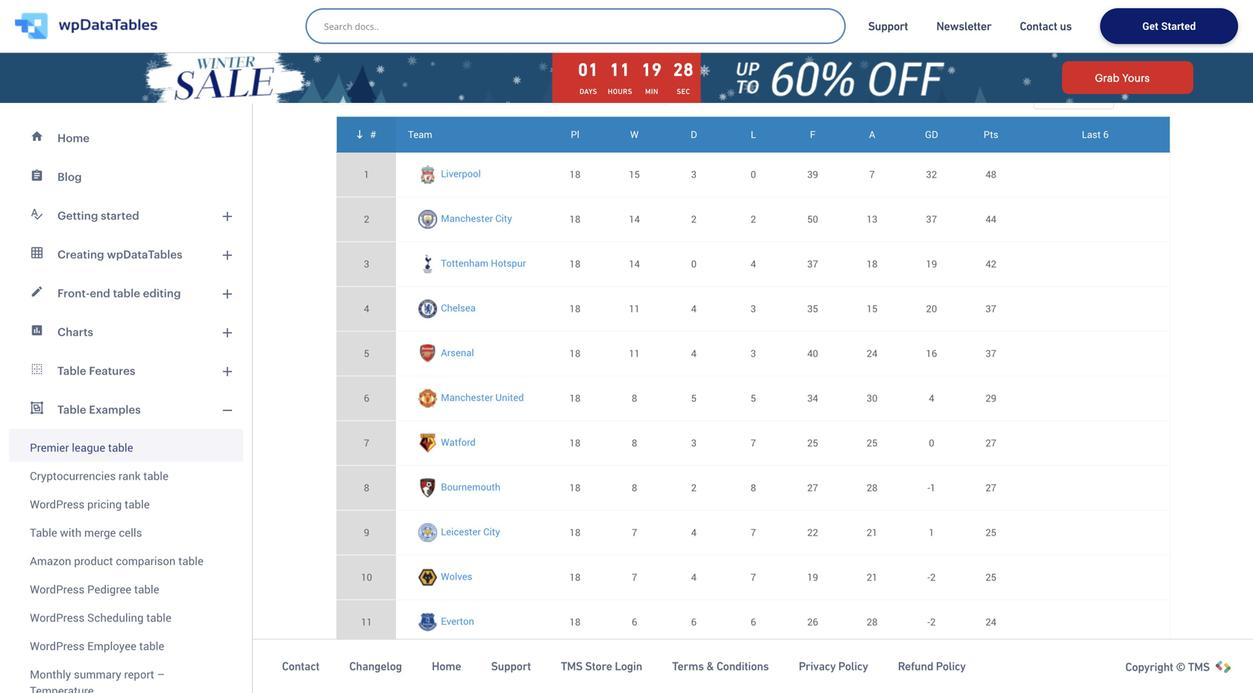 Task type: describe. For each thing, give the bounding box(es) containing it.
18 for leicester city
[[570, 526, 581, 539]]

wordpress pricing table link
[[9, 490, 243, 519]]

0 horizontal spatial tms
[[561, 660, 583, 673]]

wordpress pricing table
[[30, 497, 150, 512]]

city for leicester city
[[483, 525, 500, 538]]

features
[[89, 364, 135, 377]]

f: activate to sort column ascending element
[[783, 117, 843, 152]]

privacy
[[799, 660, 836, 673]]

min
[[645, 87, 659, 96]]

contact for contact
[[282, 660, 320, 673]]

20
[[926, 302, 937, 315]]

cryptocurrencies
[[30, 468, 116, 484]]

west
[[441, 659, 463, 673]]

table examples link
[[9, 390, 243, 429]]

28 for 26
[[867, 615, 878, 629]]

0 vertical spatial home
[[57, 131, 90, 144]]

front-end table editing
[[57, 287, 181, 300]]

&
[[707, 660, 714, 673]]

d: activate to sort column ascending element
[[664, 117, 724, 152]]

wordpress for wordpress pedigree table
[[30, 582, 85, 597]]

wordpress for wordpress employee table
[[30, 638, 85, 654]]

liverpool
[[441, 167, 481, 180]]

Search input search field
[[324, 16, 835, 37]]

18 for liverpool
[[570, 168, 581, 181]]

rank
[[119, 468, 141, 484]]

chelsea link
[[441, 301, 476, 314]]

cells
[[119, 525, 142, 540]]

everton
[[441, 614, 474, 628]]

editing
[[143, 287, 181, 300]]

cryptocurrencies rank table
[[30, 468, 169, 484]]

arsenal link
[[441, 346, 474, 359]]

store
[[585, 660, 612, 673]]

18 for everton
[[570, 615, 581, 629]]

wordpress scheduling table link
[[9, 604, 243, 632]]

37 up 35 at the right of the page
[[808, 257, 819, 271]]

examples
[[89, 403, 141, 416]]

hours
[[608, 87, 633, 96]]

creating wpdatatables
[[57, 248, 183, 261]]

2 horizontal spatial 5
[[751, 392, 756, 405]]

policy for refund policy
[[936, 660, 966, 673]]

0 horizontal spatial home link
[[9, 119, 243, 157]]

login
[[615, 660, 643, 673]]

0 horizontal spatial support link
[[491, 659, 531, 674]]

table for pedigree
[[134, 582, 159, 597]]

tottenham hotspur
[[441, 256, 526, 270]]

refund
[[898, 660, 934, 673]]

terms & conditions
[[672, 660, 769, 673]]

wordpress for wordpress pricing table
[[30, 497, 85, 512]]

sec
[[677, 87, 691, 96]]

employee
[[87, 638, 137, 654]]

watford
[[441, 435, 476, 449]]

18 for tottenham hotspur
[[570, 257, 581, 271]]

13
[[867, 212, 878, 226]]

l: activate to sort column ascending element
[[724, 117, 783, 152]]

wordpress pedigree table
[[30, 582, 159, 597]]

2 vertical spatial 0
[[929, 436, 935, 450]]

all button
[[1044, 83, 1104, 109]]

-1
[[928, 481, 936, 494]]

manchester for manchester united
[[441, 391, 493, 404]]

1 vertical spatial 0
[[691, 257, 697, 271]]

yours
[[1123, 72, 1150, 84]]

manchester city
[[441, 211, 512, 225]]

wpdatatables - tables and charts manager wordpress plugin image
[[15, 13, 157, 40]]

league
[[72, 440, 105, 455]]

grab yours link
[[1063, 61, 1194, 94]]

bournemouth link
[[441, 480, 501, 494]]

table for scheduling
[[146, 610, 172, 625]]

1 vertical spatial 15
[[867, 302, 878, 315]]

18 for bournemouth
[[570, 481, 581, 494]]

get
[[1143, 19, 1159, 33]]

charts
[[57, 325, 93, 338]]

leicester city link
[[441, 525, 500, 538]]

table with merge cells link
[[9, 519, 243, 547]]

wordpress pedigree table link
[[9, 575, 243, 604]]

columns
[[367, 53, 409, 67]]

21 for 22
[[867, 526, 878, 539]]

48
[[986, 168, 997, 181]]

30
[[867, 392, 878, 405]]

table for end
[[113, 287, 140, 300]]

team
[[408, 128, 432, 141]]

get started
[[1143, 19, 1196, 33]]

0 horizontal spatial 29
[[673, 59, 694, 80]]

end
[[90, 287, 110, 300]]

premier league table
[[30, 440, 133, 455]]

0 vertical spatial 1
[[364, 168, 370, 181]]

manchester city link
[[441, 211, 512, 225]]

newsletter link
[[937, 19, 992, 34]]

days
[[580, 87, 597, 96]]

37 down 42
[[986, 302, 997, 315]]

city for manchester city
[[496, 211, 512, 225]]

18 for manchester city
[[570, 212, 581, 226]]

print button
[[443, 45, 510, 75]]

-2 for 24
[[928, 615, 936, 629]]

copyright
[[1126, 660, 1174, 674]]

front-
[[57, 287, 90, 300]]

14 for 2
[[629, 212, 640, 226]]

wordpress employee table
[[30, 638, 164, 654]]

#
[[370, 128, 376, 141]]

watford link
[[441, 435, 476, 449]]

6 inside "element"
[[1104, 128, 1109, 141]]

#: activate to sort column descending element
[[337, 117, 396, 152]]

f
[[810, 128, 816, 141]]

–
[[157, 667, 165, 682]]

monthly
[[30, 667, 71, 682]]

privacy policy link
[[799, 659, 868, 674]]

18 for manchester united
[[570, 392, 581, 405]]

table for table examples
[[57, 403, 86, 416]]

2 vertical spatial 1
[[929, 526, 935, 539]]

d
[[691, 128, 697, 141]]

getting
[[57, 209, 98, 222]]

scheduling
[[87, 610, 144, 625]]

37 right 16
[[986, 347, 997, 360]]

report
[[124, 667, 154, 682]]

w
[[630, 128, 639, 141]]

w: activate to sort column ascending element
[[605, 117, 664, 152]]

0 vertical spatial support
[[869, 19, 908, 33]]

west ham united
[[441, 659, 517, 673]]

pts: activate to sort column ascending element
[[962, 117, 1021, 152]]

front-end table editing link
[[9, 274, 243, 313]]

tms store login link
[[561, 659, 643, 674]]

table for table features
[[57, 364, 86, 377]]

grab
[[1095, 72, 1120, 84]]

copyright © tms
[[1126, 660, 1210, 674]]

pts
[[984, 128, 999, 141]]

©
[[1176, 660, 1186, 674]]

1 vertical spatial united
[[489, 659, 517, 673]]

0 vertical spatial 24
[[867, 347, 878, 360]]

monthly summary report – temperature link
[[9, 660, 243, 693]]

contact us link
[[1020, 19, 1072, 34]]

4 - from the top
[[928, 660, 931, 674]]

- for 27
[[928, 481, 931, 494]]

table features link
[[9, 351, 243, 390]]

18 for chelsea
[[570, 302, 581, 315]]

1 vertical spatial home link
[[432, 659, 461, 674]]

tottenham hotspur link
[[441, 256, 526, 270]]



Task type: vqa. For each thing, say whether or not it's contained in the screenshot.
19
yes



Task type: locate. For each thing, give the bounding box(es) containing it.
contact left 12
[[282, 660, 320, 673]]

2 21 from the top
[[867, 571, 878, 584]]

2
[[364, 212, 370, 226], [691, 212, 697, 226], [751, 212, 756, 226], [691, 481, 697, 494], [931, 571, 936, 584], [931, 615, 936, 629], [931, 660, 936, 674]]

28 for 27
[[867, 481, 878, 494]]

columns button
[[337, 45, 434, 75]]

34
[[808, 392, 819, 405]]

1 vertical spatial 19
[[926, 257, 937, 271]]

table
[[57, 364, 86, 377], [57, 403, 86, 416], [30, 525, 57, 540]]

table right 'rank' at the bottom left
[[143, 468, 169, 484]]

28
[[867, 481, 878, 494], [867, 615, 878, 629]]

table with merge cells
[[30, 525, 142, 540]]

wordpress up with
[[30, 497, 85, 512]]

table for table with merge cells
[[30, 525, 57, 540]]

1 horizontal spatial 19
[[808, 571, 819, 584]]

0 vertical spatial 19
[[642, 59, 662, 80]]

1 horizontal spatial support
[[869, 19, 908, 33]]

1 vertical spatial 28
[[867, 615, 878, 629]]

1 manchester from the top
[[441, 211, 493, 225]]

table left with
[[30, 525, 57, 540]]

wordpress for wordpress scheduling table
[[30, 610, 85, 625]]

2 horizontal spatial 19
[[926, 257, 937, 271]]

entries
[[1126, 88, 1159, 101]]

1 vertical spatial manchester
[[441, 391, 493, 404]]

wordpress down wordpress pedigree table at the left
[[30, 610, 85, 625]]

44
[[986, 212, 997, 226]]

west ham united link
[[441, 659, 517, 673]]

-2 for 25
[[928, 571, 936, 584]]

comparison
[[116, 553, 176, 569]]

policy
[[839, 660, 868, 673], [936, 660, 966, 673]]

team: activate to sort column ascending element
[[396, 117, 546, 152]]

1 horizontal spatial policy
[[936, 660, 966, 673]]

last
[[1082, 128, 1101, 141]]

with
[[60, 525, 82, 540]]

table up premier league table
[[57, 403, 86, 416]]

1
[[364, 168, 370, 181], [931, 481, 936, 494], [929, 526, 935, 539]]

wordpress scheduling table
[[30, 610, 172, 625]]

28 left -1
[[867, 481, 878, 494]]

wordpress inside "link"
[[30, 610, 85, 625]]

3 wordpress from the top
[[30, 610, 85, 625]]

14 for 0
[[629, 257, 640, 271]]

blog
[[57, 170, 82, 183]]

home
[[57, 131, 90, 144], [432, 660, 461, 673]]

19 up 26
[[808, 571, 819, 584]]

0 vertical spatial home link
[[9, 119, 243, 157]]

manchester for manchester city
[[441, 211, 493, 225]]

0 horizontal spatial support
[[491, 660, 531, 673]]

4
[[751, 257, 756, 271], [364, 302, 370, 315], [691, 302, 697, 315], [691, 347, 697, 360], [929, 392, 935, 405], [691, 526, 697, 539], [691, 571, 697, 584]]

policy for privacy policy
[[839, 660, 868, 673]]

0 vertical spatial 21
[[867, 526, 878, 539]]

37 down 32
[[926, 212, 937, 226]]

0 vertical spatial united
[[496, 391, 524, 404]]

1 vertical spatial 1
[[931, 481, 936, 494]]

1 horizontal spatial 29
[[986, 392, 997, 405]]

city right 'leicester'
[[483, 525, 500, 538]]

1 21 from the top
[[867, 526, 878, 539]]

home up blog on the top of the page
[[57, 131, 90, 144]]

table up –
[[139, 638, 164, 654]]

0 vertical spatial support link
[[869, 19, 908, 34]]

manchester united link
[[441, 391, 524, 404]]

0 vertical spatial 14
[[629, 212, 640, 226]]

0 vertical spatial 15
[[629, 168, 640, 181]]

1 vertical spatial 14
[[629, 257, 640, 271]]

0 horizontal spatial home
[[57, 131, 90, 144]]

table examples
[[57, 403, 141, 416]]

8
[[632, 392, 637, 405], [632, 436, 637, 450], [364, 481, 370, 494], [632, 481, 637, 494], [751, 481, 756, 494], [751, 660, 756, 674]]

tms left store
[[561, 660, 583, 673]]

3 -2 from the top
[[928, 660, 936, 674]]

a: activate to sort column ascending element
[[843, 117, 902, 152]]

started
[[101, 209, 139, 222]]

us
[[1060, 19, 1072, 33]]

18 for wolves
[[570, 571, 581, 584]]

2 horizontal spatial 0
[[929, 436, 935, 450]]

home link up blog on the top of the page
[[9, 119, 243, 157]]

16
[[926, 347, 937, 360]]

0 horizontal spatial 15
[[629, 168, 640, 181]]

print
[[474, 53, 496, 67]]

28 up privacy policy link
[[867, 615, 878, 629]]

2 manchester from the top
[[441, 391, 493, 404]]

creating wpdatatables link
[[9, 235, 243, 274]]

0 vertical spatial table
[[57, 364, 86, 377]]

premier
[[30, 440, 69, 455]]

1 14 from the top
[[629, 212, 640, 226]]

changelog
[[349, 660, 402, 673]]

manchester up tottenham
[[441, 211, 493, 225]]

2 -2 from the top
[[928, 615, 936, 629]]

21
[[867, 526, 878, 539], [867, 571, 878, 584]]

policy right refund
[[936, 660, 966, 673]]

1 horizontal spatial home link
[[432, 659, 461, 674]]

1 vertical spatial -2
[[928, 615, 936, 629]]

15
[[629, 168, 640, 181], [867, 302, 878, 315]]

1 vertical spatial city
[[483, 525, 500, 538]]

15 right 35 at the right of the page
[[867, 302, 878, 315]]

leicester
[[441, 525, 481, 538]]

14
[[629, 212, 640, 226], [629, 257, 640, 271]]

manchester up watford
[[441, 391, 493, 404]]

leicester city
[[441, 525, 500, 538]]

18 for arsenal
[[570, 347, 581, 360]]

0 horizontal spatial 24
[[867, 347, 878, 360]]

10
[[361, 571, 372, 584]]

table right end
[[113, 287, 140, 300]]

table inside "link"
[[146, 610, 172, 625]]

wordpress down amazon
[[30, 582, 85, 597]]

pl: activate to sort column ascending element
[[546, 117, 605, 152]]

0 vertical spatial contact
[[1020, 19, 1058, 33]]

table down 'charts'
[[57, 364, 86, 377]]

contact link
[[282, 659, 320, 674]]

table for employee
[[139, 638, 164, 654]]

15 down "w: activate to sort column ascending" element
[[629, 168, 640, 181]]

0 vertical spatial 28
[[867, 481, 878, 494]]

18 for watford
[[570, 436, 581, 450]]

table for pricing
[[125, 497, 150, 512]]

1 horizontal spatial support link
[[869, 19, 908, 34]]

2 - from the top
[[928, 571, 931, 584]]

0 vertical spatial city
[[496, 211, 512, 225]]

policy right privacy
[[839, 660, 868, 673]]

1 horizontal spatial contact
[[1020, 19, 1058, 33]]

1 vertical spatial home
[[432, 660, 461, 673]]

1 -2 from the top
[[928, 571, 936, 584]]

support
[[869, 19, 908, 33], [491, 660, 531, 673]]

1 horizontal spatial 5
[[691, 392, 697, 405]]

l
[[751, 128, 756, 141]]

19 up 'min'
[[642, 59, 662, 80]]

0 horizontal spatial 19
[[642, 59, 662, 80]]

18 for west ham united
[[570, 660, 581, 674]]

changelog link
[[349, 659, 402, 674]]

21 for 19
[[867, 571, 878, 584]]

32
[[926, 168, 937, 181]]

1 horizontal spatial tms
[[1188, 660, 1210, 674]]

get started link
[[1101, 8, 1239, 44]]

0 horizontal spatial contact
[[282, 660, 320, 673]]

0 vertical spatial 0
[[751, 168, 756, 181]]

Search form search field
[[324, 16, 835, 37]]

4 wordpress from the top
[[30, 638, 85, 654]]

table for rank
[[143, 468, 169, 484]]

0 vertical spatial -2
[[928, 571, 936, 584]]

show
[[995, 88, 1022, 101]]

pedigree
[[87, 582, 131, 597]]

2 policy from the left
[[936, 660, 966, 673]]

1 28 from the top
[[867, 481, 878, 494]]

last 6: activate to sort column ascending element
[[1021, 117, 1170, 152]]

35
[[808, 302, 819, 315]]

1 horizontal spatial 15
[[867, 302, 878, 315]]

table down comparison at the left
[[134, 582, 159, 597]]

table right comparison at the left
[[178, 553, 204, 569]]

0 vertical spatial 29
[[673, 59, 694, 80]]

united
[[496, 391, 524, 404], [489, 659, 517, 673]]

arsenal
[[441, 346, 474, 359]]

1 vertical spatial contact
[[282, 660, 320, 673]]

contact left us
[[1020, 19, 1058, 33]]

1 vertical spatial table
[[57, 403, 86, 416]]

1 policy from the left
[[839, 660, 868, 673]]

wolves link
[[441, 570, 473, 583]]

pricing
[[87, 497, 122, 512]]

contact for contact us
[[1020, 19, 1058, 33]]

1 horizontal spatial 0
[[751, 168, 756, 181]]

2 vertical spatial 19
[[808, 571, 819, 584]]

getting started link
[[9, 196, 243, 235]]

home link left ham
[[432, 659, 461, 674]]

- for 24
[[928, 615, 931, 629]]

bournemouth
[[441, 480, 501, 494]]

0 horizontal spatial 5
[[364, 347, 370, 360]]

2 vertical spatial table
[[30, 525, 57, 540]]

cryptocurrencies rank table link
[[9, 462, 243, 490]]

29
[[673, 59, 694, 80], [986, 392, 997, 405]]

table up cryptocurrencies rank table link
[[108, 440, 133, 455]]

0 vertical spatial manchester
[[441, 211, 493, 225]]

wpdatatables
[[107, 248, 183, 261]]

1 horizontal spatial home
[[432, 660, 461, 673]]

wordpress up 'monthly'
[[30, 638, 85, 654]]

table up cells
[[125, 497, 150, 512]]

- for 25
[[928, 571, 931, 584]]

1 vertical spatial 29
[[986, 392, 997, 405]]

temperature
[[30, 683, 94, 693]]

1 vertical spatial 21
[[867, 571, 878, 584]]

2 14 from the top
[[629, 257, 640, 271]]

2 vertical spatial -2
[[928, 660, 936, 674]]

7
[[870, 168, 875, 181], [364, 436, 370, 450], [751, 436, 756, 450], [632, 526, 637, 539], [751, 526, 756, 539], [632, 571, 637, 584], [751, 571, 756, 584], [632, 660, 637, 674]]

1 vertical spatial 24
[[986, 615, 997, 629]]

01
[[578, 59, 599, 80]]

1 horizontal spatial 24
[[986, 615, 997, 629]]

1 - from the top
[[928, 481, 931, 494]]

1 wordpress from the top
[[30, 497, 85, 512]]

2 wordpress from the top
[[30, 582, 85, 597]]

privacy policy
[[799, 660, 868, 673]]

1 vertical spatial support link
[[491, 659, 531, 674]]

1 vertical spatial support
[[491, 660, 531, 673]]

home left ham
[[432, 660, 461, 673]]

0 horizontal spatial policy
[[839, 660, 868, 673]]

charts link
[[9, 313, 243, 351]]

19 up 20
[[926, 257, 937, 271]]

tottenham
[[441, 256, 489, 270]]

9
[[364, 526, 370, 539]]

a
[[869, 128, 876, 141]]

24
[[867, 347, 878, 360], [986, 615, 997, 629]]

tms right ©
[[1188, 660, 1210, 674]]

gd: activate to sort column ascending element
[[902, 117, 962, 152]]

table down wordpress pedigree table link
[[146, 610, 172, 625]]

table for league
[[108, 440, 133, 455]]

3 - from the top
[[928, 615, 931, 629]]

everton link
[[441, 614, 474, 628]]

2 28 from the top
[[867, 615, 878, 629]]

0 horizontal spatial 0
[[691, 257, 697, 271]]

city up hotspur
[[496, 211, 512, 225]]



